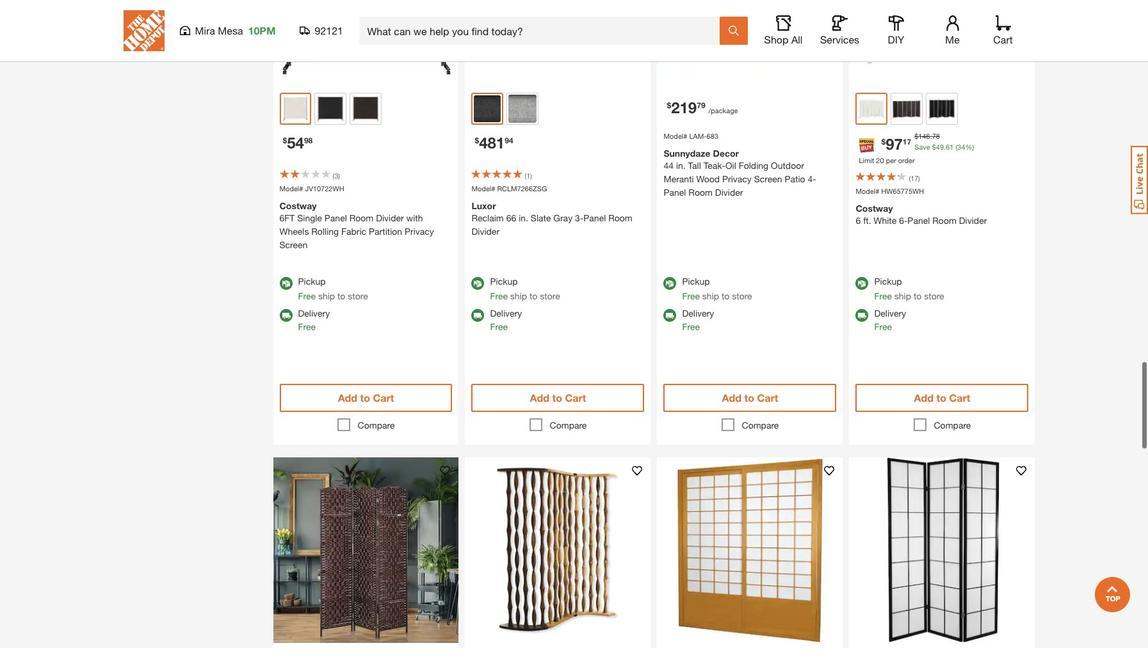 Task type: vqa. For each thing, say whether or not it's contained in the screenshot.
caret image at top right
no



Task type: describe. For each thing, give the bounding box(es) containing it.
mira mesa 10pm
[[195, 24, 276, 37]]

pickup free ship to store for 481
[[490, 276, 560, 302]]

free for available for pickup image for 54
[[298, 291, 316, 302]]

free for ( available for pickup icon
[[875, 291, 892, 302]]

( inside $ 146 . 78 save $ 49 . 61 ( 34 %) limit 20 per order
[[956, 143, 958, 151]]

model# for 481
[[472, 185, 495, 193]]

6 ft. black 3-panel japanese room divider image
[[850, 458, 1035, 644]]

partition
[[369, 226, 402, 237]]

per
[[886, 156, 897, 165]]

mesa
[[218, 24, 243, 37]]

$ for 54
[[283, 136, 287, 146]]

sunnydaze
[[664, 148, 711, 159]]

3 delivery from the left
[[683, 308, 714, 319]]

3-
[[575, 213, 584, 224]]

$ for 481
[[475, 136, 479, 146]]

model# for 54
[[280, 185, 303, 193]]

94
[[505, 136, 513, 146]]

add to cart button for 54
[[280, 384, 453, 412]]

$ for 146
[[915, 132, 919, 141]]

meranti
[[664, 174, 694, 184]]

%)
[[966, 143, 975, 151]]

divider inside costway 6 ft. white 6-panel room divider
[[959, 215, 987, 226]]

6 ft. brown tall wicker weave 3-panel room divider privacy screen image
[[273, 458, 459, 644]]

slate
[[531, 213, 551, 224]]

shop all
[[765, 33, 803, 45]]

single
[[297, 213, 322, 224]]

$ 219 79 /package
[[667, 99, 738, 117]]

live chat image
[[1131, 146, 1149, 215]]

delivery free for 54
[[298, 308, 330, 332]]

costway for 146
[[856, 203, 893, 214]]

1 brown image from the left
[[352, 95, 380, 123]]

add to cart for 54
[[338, 392, 394, 404]]

0 horizontal spatial .
[[931, 132, 933, 141]]

) for 481
[[531, 172, 532, 180]]

54
[[287, 134, 304, 152]]

cart for 146
[[950, 392, 971, 404]]

compare for 54
[[358, 420, 395, 431]]

services
[[821, 33, 860, 45]]

jv10722wh
[[305, 185, 344, 193]]

add to cart for 146
[[914, 392, 971, 404]]

me
[[946, 33, 960, 45]]

ship for 54
[[318, 291, 335, 302]]

2 horizontal spatial )
[[919, 175, 921, 183]]

4-
[[808, 174, 817, 184]]

hw65775wh
[[882, 187, 925, 196]]

all
[[792, 33, 803, 45]]

78
[[933, 132, 940, 141]]

lam-
[[690, 132, 707, 141]]

$ 481 94
[[475, 134, 513, 152]]

3 ship from the left
[[703, 291, 719, 302]]

available shipping image for 481
[[472, 309, 485, 322]]

panel inside costway 6 ft. white 6-panel room divider
[[908, 215, 930, 226]]

folding
[[739, 160, 769, 171]]

92121
[[315, 24, 343, 37]]

luxor reclaim 66 in. slate gray 3-panel room divider
[[472, 200, 633, 237]]

2 brown image from the left
[[893, 95, 921, 123]]

available for pickup image for 44 in. tall teak-oil folding outdoor meranti wood privacy screen patio 4- panel room divider
[[664, 277, 677, 290]]

6-
[[899, 215, 908, 226]]

/package
[[709, 107, 738, 115]]

delivery for 54
[[298, 308, 330, 319]]

delivery for 146
[[875, 308, 907, 319]]

ship for 481
[[510, 291, 527, 302]]

privacy for oil
[[723, 174, 752, 184]]

room inside luxor reclaim 66 in. slate gray 3-panel room divider
[[609, 213, 633, 224]]

17 inside $ 97 17
[[903, 137, 912, 147]]

) for 54
[[338, 172, 340, 180]]

tall
[[688, 160, 701, 171]]

683
[[707, 132, 719, 141]]

3 pickup free ship to store from the left
[[683, 276, 752, 302]]

shop
[[765, 33, 789, 45]]

97
[[886, 135, 903, 153]]

model# jv10722wh
[[280, 185, 344, 193]]

6ft
[[280, 213, 295, 224]]

fabric
[[341, 226, 366, 237]]

wood
[[697, 174, 720, 184]]

$ down 78 on the top right
[[933, 143, 936, 151]]

reclaim 66 in. slate gray 3-panel room divider image
[[465, 0, 651, 87]]

( for 54
[[333, 172, 334, 180]]

divider inside luxor reclaim 66 in. slate gray 3-panel room divider
[[472, 226, 500, 237]]

cart for 481
[[565, 392, 586, 404]]

20
[[877, 156, 884, 165]]

privacy for with
[[405, 226, 434, 237]]

misty gray image
[[509, 95, 537, 123]]

diy
[[888, 33, 905, 45]]

6
[[856, 215, 861, 226]]

compare for 146
[[934, 420, 971, 431]]

divider inside sunnydaze decor 44 in. tall teak-oil folding outdoor meranti wood privacy screen patio 4- panel room divider
[[715, 187, 743, 198]]

146
[[919, 132, 931, 141]]

44
[[664, 160, 674, 171]]

34
[[958, 143, 966, 151]]

( 17 )
[[909, 175, 921, 183]]

compare for 481
[[550, 420, 587, 431]]

pickup for 481
[[490, 276, 518, 287]]

rolling
[[312, 226, 339, 237]]

$ 146 . 78 save $ 49 . 61 ( 34 %) limit 20 per order
[[859, 132, 975, 165]]

gray
[[554, 213, 573, 224]]

mira
[[195, 24, 215, 37]]

costway 6ft single panel room divider with wheels rolling fabric partition privacy screen
[[280, 200, 434, 250]]

free for available shipping image for (
[[875, 322, 892, 332]]

divider inside costway 6ft single panel room divider with wheels rolling fabric partition privacy screen
[[376, 213, 404, 224]]

98
[[304, 136, 313, 146]]

available for pickup image for 54
[[280, 277, 292, 290]]

1 horizontal spatial .
[[944, 143, 946, 151]]

44 in. tall teak-oil folding outdoor meranti wood privacy screen patio 4-panel room divider image
[[658, 0, 843, 87]]

store for 146
[[925, 291, 945, 302]]

481
[[479, 134, 505, 152]]

add to cart button for 481
[[472, 384, 645, 412]]

pickup free ship to store for 146
[[875, 276, 945, 302]]

shop all button
[[763, 15, 804, 46]]

6ft single panel room divider with wheels rolling fabric partition privacy screen image
[[273, 0, 459, 87]]

ship for 146
[[895, 291, 912, 302]]

3 store from the left
[[732, 291, 752, 302]]

me button
[[932, 15, 973, 46]]

ft.
[[864, 215, 872, 226]]



Task type: locate. For each thing, give the bounding box(es) containing it.
white image
[[859, 96, 886, 123]]

add to cart button for 146
[[856, 384, 1029, 412]]

1 black image from the left
[[317, 95, 345, 123]]

the home depot logo image
[[123, 10, 164, 51]]

pickup free ship to store
[[298, 276, 368, 302], [490, 276, 560, 302], [683, 276, 752, 302], [875, 276, 945, 302]]

costway up 'ft.'
[[856, 203, 893, 214]]

1 vertical spatial in.
[[519, 213, 528, 224]]

4 add to cart from the left
[[914, 392, 971, 404]]

with
[[407, 213, 423, 224]]

0 horizontal spatial in.
[[519, 213, 528, 224]]

available shipping image
[[664, 309, 677, 322], [856, 309, 869, 322]]

49
[[936, 143, 944, 151]]

0 horizontal spatial available shipping image
[[664, 309, 677, 322]]

$ inside $ 481 94
[[475, 136, 479, 146]]

store for 54
[[348, 291, 368, 302]]

save
[[915, 143, 931, 151]]

patio
[[785, 174, 806, 184]]

delivery free
[[298, 308, 330, 332], [490, 308, 522, 332], [683, 308, 714, 332], [875, 308, 907, 332]]

panel inside luxor reclaim 66 in. slate gray 3-panel room divider
[[584, 213, 606, 224]]

2 add from the left
[[530, 392, 550, 404]]

panel up rolling
[[325, 213, 347, 224]]

brown image
[[352, 95, 380, 123], [893, 95, 921, 123]]

79
[[697, 101, 706, 110]]

model# hw65775wh
[[856, 187, 925, 196]]

screen
[[754, 174, 783, 184], [280, 240, 308, 250]]

0 horizontal spatial )
[[338, 172, 340, 180]]

mariana 74 in handcrafted natural brown wood screen panel image
[[465, 458, 651, 644]]

0 vertical spatial .
[[931, 132, 933, 141]]

costway inside costway 6 ft. white 6-panel room divider
[[856, 203, 893, 214]]

costway for 54
[[280, 200, 317, 211]]

4 pickup from the left
[[875, 276, 902, 287]]

17 up hw65775wh
[[911, 175, 919, 183]]

free for available for pickup image related to 481
[[490, 291, 508, 302]]

$ up '20'
[[882, 137, 886, 147]]

pickup
[[298, 276, 326, 287], [490, 276, 518, 287], [683, 276, 710, 287], [875, 276, 902, 287]]

3 add to cart button from the left
[[664, 384, 837, 412]]

1 horizontal spatial black image
[[928, 95, 957, 123]]

screen down wheels
[[280, 240, 308, 250]]

add to cart
[[338, 392, 394, 404], [530, 392, 586, 404], [722, 392, 779, 404], [914, 392, 971, 404]]

privacy down oil
[[723, 174, 752, 184]]

cart link
[[989, 15, 1018, 46]]

2 pickup from the left
[[490, 276, 518, 287]]

0 vertical spatial 17
[[903, 137, 912, 147]]

decor
[[713, 148, 739, 159]]

1 add to cart from the left
[[338, 392, 394, 404]]

1 horizontal spatial available for pickup image
[[472, 277, 485, 290]]

( for 481
[[525, 172, 527, 180]]

2 pickup free ship to store from the left
[[490, 276, 560, 302]]

room right 6- at right top
[[933, 215, 957, 226]]

2 add to cart button from the left
[[472, 384, 645, 412]]

available for pickup image for 481
[[472, 277, 485, 290]]

1 available for pickup image from the left
[[664, 277, 677, 290]]

2 compare from the left
[[550, 420, 587, 431]]

4 ship from the left
[[895, 291, 912, 302]]

219
[[671, 99, 697, 117]]

0 horizontal spatial screen
[[280, 240, 308, 250]]

2 add to cart from the left
[[530, 392, 586, 404]]

) up 'jv10722wh'
[[338, 172, 340, 180]]

in.
[[676, 160, 686, 171], [519, 213, 528, 224]]

3 add from the left
[[722, 392, 742, 404]]

1 ship from the left
[[318, 291, 335, 302]]

white
[[874, 215, 897, 226]]

sunnydaze decor 44 in. tall teak-oil folding outdoor meranti wood privacy screen patio 4- panel room divider
[[664, 148, 817, 198]]

2 ship from the left
[[510, 291, 527, 302]]

free
[[298, 291, 316, 302], [490, 291, 508, 302], [683, 291, 700, 302], [875, 291, 892, 302], [298, 322, 316, 332], [490, 322, 508, 332], [683, 322, 700, 332], [875, 322, 892, 332]]

slate gray image
[[474, 96, 501, 123]]

$
[[667, 101, 671, 110], [915, 132, 919, 141], [283, 136, 287, 146], [475, 136, 479, 146], [882, 137, 886, 147], [933, 143, 936, 151]]

0 vertical spatial in.
[[676, 160, 686, 171]]

1 horizontal spatial in.
[[676, 160, 686, 171]]

in. right 66
[[519, 213, 528, 224]]

compare
[[358, 420, 395, 431], [550, 420, 587, 431], [742, 420, 779, 431], [934, 420, 971, 431]]

4 store from the left
[[925, 291, 945, 302]]

in. for slate
[[519, 213, 528, 224]]

2 delivery from the left
[[490, 308, 522, 319]]

panel inside sunnydaze decor 44 in. tall teak-oil folding outdoor meranti wood privacy screen patio 4- panel room divider
[[664, 187, 686, 198]]

7 ft. honey shoji 2-panel sliding door image
[[658, 458, 843, 644]]

3 add to cart from the left
[[722, 392, 779, 404]]

panel inside costway 6ft single panel room divider with wheels rolling fabric partition privacy screen
[[325, 213, 347, 224]]

pickup free ship to store for 54
[[298, 276, 368, 302]]

privacy
[[723, 174, 752, 184], [405, 226, 434, 237]]

available for pickup image
[[280, 277, 292, 290], [472, 277, 485, 290]]

4 add to cart button from the left
[[856, 384, 1029, 412]]

( up 'jv10722wh'
[[333, 172, 334, 180]]

1 delivery free from the left
[[298, 308, 330, 332]]

0 horizontal spatial available shipping image
[[280, 309, 292, 322]]

1 horizontal spatial available for pickup image
[[856, 277, 869, 290]]

screen for folding
[[754, 174, 783, 184]]

$ inside '$ 54 98'
[[283, 136, 287, 146]]

free for available shipping image related to 44 in. tall teak-oil folding outdoor meranti wood privacy screen patio 4- panel room divider
[[683, 322, 700, 332]]

0 horizontal spatial black image
[[317, 95, 345, 123]]

delivery
[[298, 308, 330, 319], [490, 308, 522, 319], [683, 308, 714, 319], [875, 308, 907, 319]]

white image
[[282, 96, 309, 123]]

rclm7266zsg
[[497, 185, 547, 193]]

1
[[527, 172, 531, 180]]

wheels
[[280, 226, 309, 237]]

1 vertical spatial screen
[[280, 240, 308, 250]]

room inside sunnydaze decor 44 in. tall teak-oil folding outdoor meranti wood privacy screen patio 4- panel room divider
[[689, 187, 713, 198]]

model# up 6ft
[[280, 185, 303, 193]]

1 add to cart button from the left
[[280, 384, 453, 412]]

$ up save
[[915, 132, 919, 141]]

1 delivery from the left
[[298, 308, 330, 319]]

panel down hw65775wh
[[908, 215, 930, 226]]

1 compare from the left
[[358, 420, 395, 431]]

4 compare from the left
[[934, 420, 971, 431]]

$ inside $ 97 17
[[882, 137, 886, 147]]

available for pickup image for (
[[856, 277, 869, 290]]

0 horizontal spatial privacy
[[405, 226, 434, 237]]

$ left 98
[[283, 136, 287, 146]]

4 add from the left
[[914, 392, 934, 404]]

available shipping image for 44 in. tall teak-oil folding outdoor meranti wood privacy screen patio 4- panel room divider
[[664, 309, 677, 322]]

1 available shipping image from the left
[[280, 309, 292, 322]]

limit
[[859, 156, 875, 165]]

1 add from the left
[[338, 392, 358, 404]]

( 3 )
[[333, 172, 340, 180]]

1 available shipping image from the left
[[664, 309, 677, 322]]

teak-
[[704, 160, 726, 171]]

3
[[334, 172, 338, 180]]

delivery free for 481
[[490, 308, 522, 332]]

available shipping image for (
[[856, 309, 869, 322]]

costway 6 ft. white 6-panel room divider
[[856, 203, 987, 226]]

1 horizontal spatial costway
[[856, 203, 893, 214]]

1 horizontal spatial brown image
[[893, 95, 921, 123]]

model# up luxor on the left of page
[[472, 185, 495, 193]]

black image up 78 on the top right
[[928, 95, 957, 123]]

model# for 146
[[856, 187, 880, 196]]

( for 146
[[909, 175, 911, 183]]

1 vertical spatial 17
[[911, 175, 919, 183]]

( 1 )
[[525, 172, 532, 180]]

1 horizontal spatial available shipping image
[[472, 309, 485, 322]]

1 vertical spatial privacy
[[405, 226, 434, 237]]

screen inside sunnydaze decor 44 in. tall teak-oil folding outdoor meranti wood privacy screen patio 4- panel room divider
[[754, 174, 783, 184]]

) up rclm7266zsg
[[531, 172, 532, 180]]

store
[[348, 291, 368, 302], [540, 291, 560, 302], [732, 291, 752, 302], [925, 291, 945, 302]]

2 black image from the left
[[928, 95, 957, 123]]

$ 54 98
[[283, 134, 313, 152]]

in. inside luxor reclaim 66 in. slate gray 3-panel room divider
[[519, 213, 528, 224]]

66
[[506, 213, 516, 224]]

2 available for pickup image from the left
[[472, 277, 485, 290]]

0 horizontal spatial available for pickup image
[[280, 277, 292, 290]]

screen inside costway 6ft single panel room divider with wheels rolling fabric partition privacy screen
[[280, 240, 308, 250]]

reclaim
[[472, 213, 504, 224]]

$ inside $ 219 79 /package
[[667, 101, 671, 110]]

outdoor
[[771, 160, 804, 171]]

0 vertical spatial privacy
[[723, 174, 752, 184]]

0 vertical spatial screen
[[754, 174, 783, 184]]

room inside costway 6 ft. white 6-panel room divider
[[933, 215, 957, 226]]

diy button
[[876, 15, 917, 46]]

4 delivery from the left
[[875, 308, 907, 319]]

$ 97 17
[[882, 135, 912, 153]]

1 available for pickup image from the left
[[280, 277, 292, 290]]

add
[[338, 392, 358, 404], [530, 392, 550, 404], [722, 392, 742, 404], [914, 392, 934, 404]]

pickup for 146
[[875, 276, 902, 287]]

privacy inside sunnydaze decor 44 in. tall teak-oil folding outdoor meranti wood privacy screen patio 4- panel room divider
[[723, 174, 752, 184]]

luxor
[[472, 200, 496, 211]]

in. for tall
[[676, 160, 686, 171]]

3 compare from the left
[[742, 420, 779, 431]]

model# lam-683
[[664, 132, 719, 141]]

black image right white image
[[317, 95, 345, 123]]

room down wood
[[689, 187, 713, 198]]

) up hw65775wh
[[919, 175, 921, 183]]

costway
[[280, 200, 317, 211], [856, 203, 893, 214]]

room inside costway 6ft single panel room divider with wheels rolling fabric partition privacy screen
[[350, 213, 374, 224]]

6 ft. white 6-panel room divider image
[[850, 0, 1035, 87]]

0 horizontal spatial brown image
[[352, 95, 380, 123]]

( up hw65775wh
[[909, 175, 911, 183]]

3 delivery free from the left
[[683, 308, 714, 332]]

( up rclm7266zsg
[[525, 172, 527, 180]]

0 horizontal spatial costway
[[280, 200, 317, 211]]

services button
[[820, 15, 861, 46]]

in. inside sunnydaze decor 44 in. tall teak-oil folding outdoor meranti wood privacy screen patio 4- panel room divider
[[676, 160, 686, 171]]

2 store from the left
[[540, 291, 560, 302]]

1 horizontal spatial available shipping image
[[856, 309, 869, 322]]

4 delivery free from the left
[[875, 308, 907, 332]]

store for 481
[[540, 291, 560, 302]]

1 horizontal spatial )
[[531, 172, 532, 180]]

privacy down with
[[405, 226, 434, 237]]

( right 61 on the right of the page
[[956, 143, 958, 151]]

panel right the gray
[[584, 213, 606, 224]]

What can we help you find today? search field
[[367, 17, 719, 44]]

oil
[[726, 160, 737, 171]]

screen for wheels
[[280, 240, 308, 250]]

free for 54 available shipping icon
[[298, 322, 316, 332]]

92121 button
[[299, 24, 344, 37]]

$ left 79
[[667, 101, 671, 110]]

61
[[946, 143, 954, 151]]

3 pickup from the left
[[683, 276, 710, 287]]

(
[[956, 143, 958, 151], [333, 172, 334, 180], [525, 172, 527, 180], [909, 175, 911, 183]]

delivery for 481
[[490, 308, 522, 319]]

black image
[[317, 95, 345, 123], [928, 95, 957, 123]]

2 available for pickup image from the left
[[856, 277, 869, 290]]

cart for 54
[[373, 392, 394, 404]]

17
[[903, 137, 912, 147], [911, 175, 919, 183]]

1 horizontal spatial privacy
[[723, 174, 752, 184]]

screen down folding at the top right of page
[[754, 174, 783, 184]]

order
[[899, 156, 915, 165]]

model# up 'ft.'
[[856, 187, 880, 196]]

cart
[[994, 33, 1013, 45], [373, 392, 394, 404], [565, 392, 586, 404], [757, 392, 779, 404], [950, 392, 971, 404]]

available shipping image
[[280, 309, 292, 322], [472, 309, 485, 322]]

available for pickup image
[[664, 277, 677, 290], [856, 277, 869, 290]]

2 available shipping image from the left
[[856, 309, 869, 322]]

10pm
[[248, 24, 276, 37]]

in. right 44
[[676, 160, 686, 171]]

1 pickup free ship to store from the left
[[298, 276, 368, 302]]

1 horizontal spatial screen
[[754, 174, 783, 184]]

model#
[[664, 132, 688, 141], [280, 185, 303, 193], [472, 185, 495, 193], [856, 187, 880, 196]]

ship
[[318, 291, 335, 302], [510, 291, 527, 302], [703, 291, 719, 302], [895, 291, 912, 302]]

$ left 94
[[475, 136, 479, 146]]

17 left save
[[903, 137, 912, 147]]

costway up 6ft
[[280, 200, 317, 211]]

panel
[[664, 187, 686, 198], [325, 213, 347, 224], [584, 213, 606, 224], [908, 215, 930, 226]]

2 available shipping image from the left
[[472, 309, 485, 322]]

1 vertical spatial .
[[944, 143, 946, 151]]

model# rclm7266zsg
[[472, 185, 547, 193]]

add to cart button
[[280, 384, 453, 412], [472, 384, 645, 412], [664, 384, 837, 412], [856, 384, 1029, 412]]

.
[[931, 132, 933, 141], [944, 143, 946, 151]]

4 pickup free ship to store from the left
[[875, 276, 945, 302]]

free for 44 in. tall teak-oil folding outdoor meranti wood privacy screen patio 4- panel room divider's available for pickup icon
[[683, 291, 700, 302]]

room right 3-
[[609, 213, 633, 224]]

room up fabric
[[350, 213, 374, 224]]

)
[[338, 172, 340, 180], [531, 172, 532, 180], [919, 175, 921, 183]]

$ for 97
[[882, 137, 886, 147]]

privacy inside costway 6ft single panel room divider with wheels rolling fabric partition privacy screen
[[405, 226, 434, 237]]

delivery free for 146
[[875, 308, 907, 332]]

$ for 219
[[667, 101, 671, 110]]

add for 146
[[914, 392, 934, 404]]

divider
[[715, 187, 743, 198], [376, 213, 404, 224], [959, 215, 987, 226], [472, 226, 500, 237]]

free for 481 available shipping icon
[[490, 322, 508, 332]]

room
[[689, 187, 713, 198], [350, 213, 374, 224], [609, 213, 633, 224], [933, 215, 957, 226]]

model# up the sunnydaze at the right top of page
[[664, 132, 688, 141]]

costway inside costway 6ft single panel room divider with wheels rolling fabric partition privacy screen
[[280, 200, 317, 211]]

add for 481
[[530, 392, 550, 404]]

available shipping image for 54
[[280, 309, 292, 322]]

add for 54
[[338, 392, 358, 404]]

pickup for 54
[[298, 276, 326, 287]]

add to cart for 481
[[530, 392, 586, 404]]

0 horizontal spatial available for pickup image
[[664, 277, 677, 290]]

2 delivery free from the left
[[490, 308, 522, 332]]

panel down meranti
[[664, 187, 686, 198]]

1 store from the left
[[348, 291, 368, 302]]

1 pickup from the left
[[298, 276, 326, 287]]



